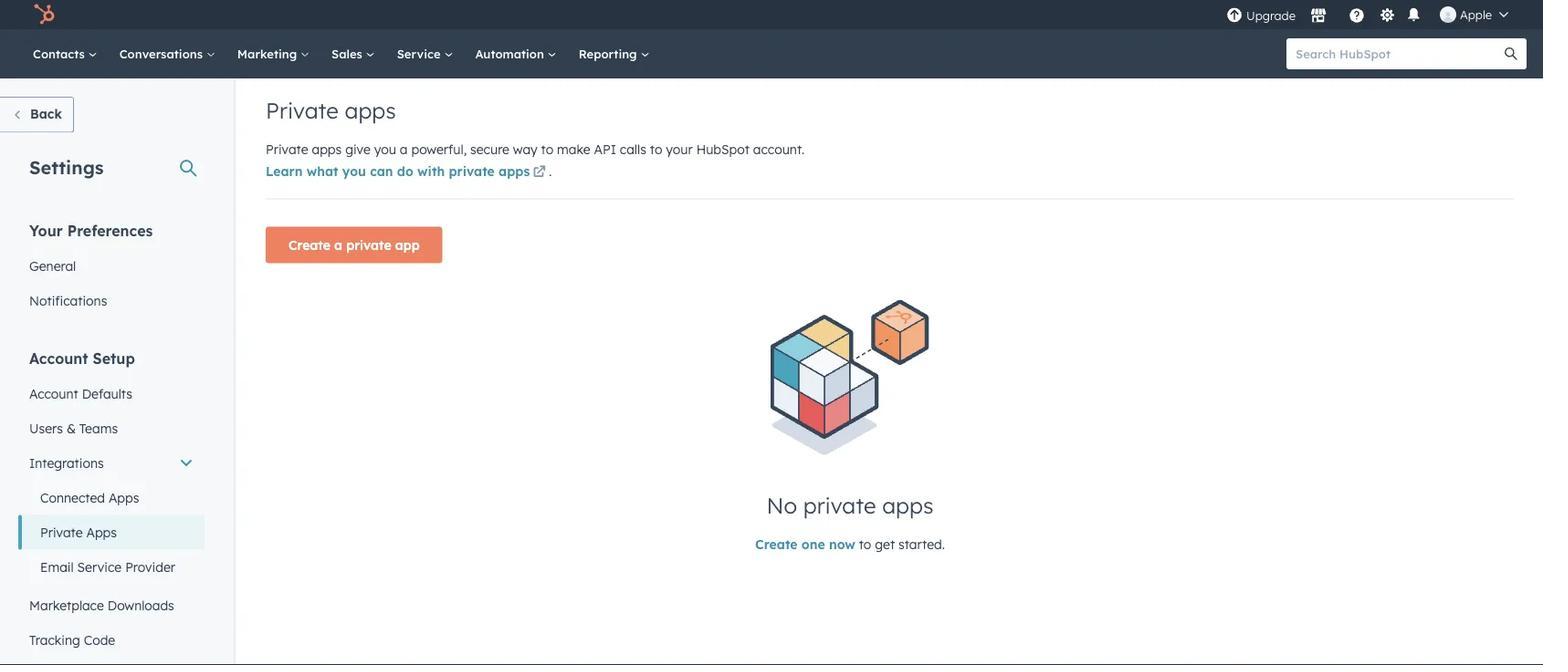 Task type: locate. For each thing, give the bounding box(es) containing it.
you down "give"
[[342, 164, 366, 179]]

apps up started.
[[883, 492, 934, 520]]

conversations
[[119, 46, 206, 61]]

make
[[557, 142, 591, 158]]

1 horizontal spatial you
[[374, 142, 396, 158]]

create a private app button
[[266, 227, 443, 264]]

0 vertical spatial a
[[400, 142, 408, 158]]

account.
[[753, 142, 805, 158]]

2 horizontal spatial to
[[859, 537, 872, 553]]

create one now button
[[756, 534, 856, 556]]

account defaults
[[29, 386, 132, 402]]

general link
[[18, 249, 205, 284]]

give
[[345, 142, 371, 158]]

apps inside alert
[[883, 492, 934, 520]]

reporting link
[[568, 29, 661, 79]]

integrations
[[29, 455, 104, 471]]

now
[[829, 537, 856, 553]]

1 vertical spatial service
[[77, 559, 122, 575]]

apps down way
[[499, 164, 530, 179]]

create inside button
[[289, 237, 331, 253]]

account up users at bottom
[[29, 386, 78, 402]]

marketplaces image
[[1311, 8, 1327, 25]]

0 horizontal spatial a
[[334, 237, 343, 253]]

your preferences
[[29, 222, 153, 240]]

powerful,
[[411, 142, 467, 158]]

1 horizontal spatial a
[[400, 142, 408, 158]]

private
[[266, 97, 339, 124], [266, 142, 308, 158], [40, 525, 83, 541]]

menu
[[1225, 0, 1522, 29]]

2 account from the top
[[29, 386, 78, 402]]

private
[[449, 164, 495, 179], [346, 237, 392, 253], [804, 492, 876, 520]]

apple button
[[1429, 0, 1520, 29]]

started.
[[899, 537, 945, 553]]

search image
[[1505, 47, 1518, 60]]

defaults
[[82, 386, 132, 402]]

no private apps alert
[[266, 300, 1435, 556]]

create left one
[[756, 537, 798, 553]]

0 vertical spatial private
[[449, 164, 495, 179]]

to right way
[[541, 142, 554, 158]]

.
[[549, 164, 552, 179]]

tracking code link
[[18, 623, 205, 658]]

email
[[40, 559, 74, 575]]

to right calls
[[650, 142, 663, 158]]

settings image
[[1380, 8, 1396, 24]]

connected apps link
[[18, 481, 205, 516]]

to left get
[[859, 537, 872, 553]]

private up email
[[40, 525, 83, 541]]

1 vertical spatial private
[[266, 142, 308, 158]]

private inside account setup 'element'
[[40, 525, 83, 541]]

secure
[[470, 142, 510, 158]]

private down marketing link
[[266, 97, 339, 124]]

0 vertical spatial account
[[29, 349, 88, 368]]

downloads
[[108, 598, 174, 614]]

apps
[[345, 97, 396, 124], [312, 142, 342, 158], [499, 164, 530, 179], [883, 492, 934, 520]]

your
[[666, 142, 693, 158]]

marketing link
[[226, 29, 321, 79]]

private up learn
[[266, 142, 308, 158]]

create down what
[[289, 237, 331, 253]]

automation
[[475, 46, 548, 61]]

0 horizontal spatial private
[[346, 237, 392, 253]]

automation link
[[464, 29, 568, 79]]

you up can
[[374, 142, 396, 158]]

notifications
[[29, 293, 107, 309]]

2 horizontal spatial private
[[804, 492, 876, 520]]

create inside no private apps alert
[[756, 537, 798, 553]]

upgrade
[[1247, 8, 1296, 23]]

service right sales link
[[397, 46, 444, 61]]

1 account from the top
[[29, 349, 88, 368]]

0 horizontal spatial service
[[77, 559, 122, 575]]

1 vertical spatial private
[[346, 237, 392, 253]]

private down secure on the left of the page
[[449, 164, 495, 179]]

hubspot link
[[22, 4, 69, 26]]

private apps
[[40, 525, 117, 541]]

private left 'app'
[[346, 237, 392, 253]]

you
[[374, 142, 396, 158], [342, 164, 366, 179]]

help image
[[1349, 8, 1366, 25]]

account inside 'link'
[[29, 386, 78, 402]]

settings link
[[1377, 5, 1399, 24]]

1 vertical spatial you
[[342, 164, 366, 179]]

private apps give you a powerful, secure way to make api calls to your hubspot account.
[[266, 142, 805, 158]]

link opens in a new window image
[[533, 162, 546, 184]]

0 vertical spatial apps
[[109, 490, 139, 506]]

marketplace downloads
[[29, 598, 174, 614]]

Search HubSpot search field
[[1287, 38, 1511, 69]]

private apps link
[[18, 516, 205, 550]]

2 vertical spatial private
[[804, 492, 876, 520]]

1 vertical spatial create
[[756, 537, 798, 553]]

get
[[875, 537, 895, 553]]

what
[[307, 164, 338, 179]]

learn what you can do with private apps link
[[266, 162, 549, 184]]

no private apps
[[767, 492, 934, 520]]

account up account defaults
[[29, 349, 88, 368]]

email service provider link
[[18, 550, 205, 585]]

apps down integrations dropdown button
[[109, 490, 139, 506]]

notifications link
[[18, 284, 205, 318]]

service
[[397, 46, 444, 61], [77, 559, 122, 575]]

1 vertical spatial apps
[[86, 525, 117, 541]]

2 vertical spatial private
[[40, 525, 83, 541]]

can
[[370, 164, 393, 179]]

0 vertical spatial private
[[266, 97, 339, 124]]

0 vertical spatial you
[[374, 142, 396, 158]]

1 vertical spatial a
[[334, 237, 343, 253]]

setup
[[93, 349, 135, 368]]

marketplaces button
[[1300, 0, 1338, 29]]

0 horizontal spatial create
[[289, 237, 331, 253]]

a left 'app'
[[334, 237, 343, 253]]

apps up email service provider
[[86, 525, 117, 541]]

apps
[[109, 490, 139, 506], [86, 525, 117, 541]]

do
[[397, 164, 414, 179]]

a
[[400, 142, 408, 158], [334, 237, 343, 253]]

0 horizontal spatial you
[[342, 164, 366, 179]]

service down private apps link
[[77, 559, 122, 575]]

settings
[[29, 156, 104, 179]]

private for private apps
[[266, 97, 339, 124]]

account
[[29, 349, 88, 368], [29, 386, 78, 402]]

a up do
[[400, 142, 408, 158]]

general
[[29, 258, 76, 274]]

learn
[[266, 164, 303, 179]]

1 horizontal spatial service
[[397, 46, 444, 61]]

reporting
[[579, 46, 641, 61]]

to
[[541, 142, 554, 158], [650, 142, 663, 158], [859, 537, 872, 553]]

create
[[289, 237, 331, 253], [756, 537, 798, 553]]

account for account setup
[[29, 349, 88, 368]]

1 horizontal spatial private
[[449, 164, 495, 179]]

apps up "give"
[[345, 97, 396, 124]]

your preferences element
[[18, 221, 205, 318]]

with
[[418, 164, 445, 179]]

private up now
[[804, 492, 876, 520]]

preferences
[[67, 222, 153, 240]]

1 vertical spatial account
[[29, 386, 78, 402]]

1 horizontal spatial create
[[756, 537, 798, 553]]

learn what you can do with private apps
[[266, 164, 530, 179]]

your
[[29, 222, 63, 240]]

hubspot image
[[33, 4, 55, 26]]

0 vertical spatial create
[[289, 237, 331, 253]]



Task type: describe. For each thing, give the bounding box(es) containing it.
contacts link
[[22, 29, 108, 79]]

conversations link
[[108, 29, 226, 79]]

one
[[802, 537, 825, 553]]

upgrade image
[[1227, 8, 1243, 24]]

account setup
[[29, 349, 135, 368]]

0 horizontal spatial to
[[541, 142, 554, 158]]

menu containing apple
[[1225, 0, 1522, 29]]

notifications button
[[1403, 5, 1426, 24]]

apple lee image
[[1440, 6, 1457, 23]]

tracking code
[[29, 633, 115, 649]]

account setup element
[[18, 348, 205, 666]]

connected apps
[[40, 490, 139, 506]]

&
[[67, 421, 76, 437]]

provider
[[125, 559, 175, 575]]

teams
[[79, 421, 118, 437]]

account defaults link
[[18, 377, 205, 411]]

link opens in a new window image
[[533, 167, 546, 179]]

create for create one now to get started.
[[756, 537, 798, 553]]

account for account defaults
[[29, 386, 78, 402]]

api
[[594, 142, 616, 158]]

hubspot
[[697, 142, 750, 158]]

users
[[29, 421, 63, 437]]

sales
[[332, 46, 366, 61]]

back
[[30, 106, 62, 122]]

search button
[[1496, 38, 1527, 69]]

create one now to get started.
[[756, 537, 945, 553]]

sales link
[[321, 29, 386, 79]]

private for private apps
[[40, 525, 83, 541]]

users & teams
[[29, 421, 118, 437]]

connected
[[40, 490, 105, 506]]

contacts
[[33, 46, 88, 61]]

apple
[[1461, 7, 1493, 22]]

calls
[[620, 142, 647, 158]]

to inside no private apps alert
[[859, 537, 872, 553]]

marketplace
[[29, 598, 104, 614]]

service link
[[386, 29, 464, 79]]

apps up what
[[312, 142, 342, 158]]

notifications image
[[1406, 8, 1423, 24]]

a inside button
[[334, 237, 343, 253]]

tracking
[[29, 633, 80, 649]]

back link
[[0, 97, 74, 133]]

create a private app
[[289, 237, 420, 253]]

0 vertical spatial service
[[397, 46, 444, 61]]

way
[[513, 142, 538, 158]]

marketing
[[237, 46, 301, 61]]

private inside button
[[346, 237, 392, 253]]

private for private apps give you a powerful, secure way to make api calls to your hubspot account.
[[266, 142, 308, 158]]

help button
[[1342, 5, 1373, 25]]

code
[[84, 633, 115, 649]]

create for create a private app
[[289, 237, 331, 253]]

email service provider
[[40, 559, 175, 575]]

users & teams link
[[18, 411, 205, 446]]

no
[[767, 492, 797, 520]]

marketplace downloads link
[[18, 589, 205, 623]]

1 horizontal spatial to
[[650, 142, 663, 158]]

integrations button
[[18, 446, 205, 481]]

private apps
[[266, 97, 396, 124]]

you inside learn what you can do with private apps link
[[342, 164, 366, 179]]

apps for connected apps
[[109, 490, 139, 506]]

service inside account setup 'element'
[[77, 559, 122, 575]]

app
[[395, 237, 420, 253]]

apps for private apps
[[86, 525, 117, 541]]

private inside alert
[[804, 492, 876, 520]]



Task type: vqa. For each thing, say whether or not it's contained in the screenshot.
Apple popup button
yes



